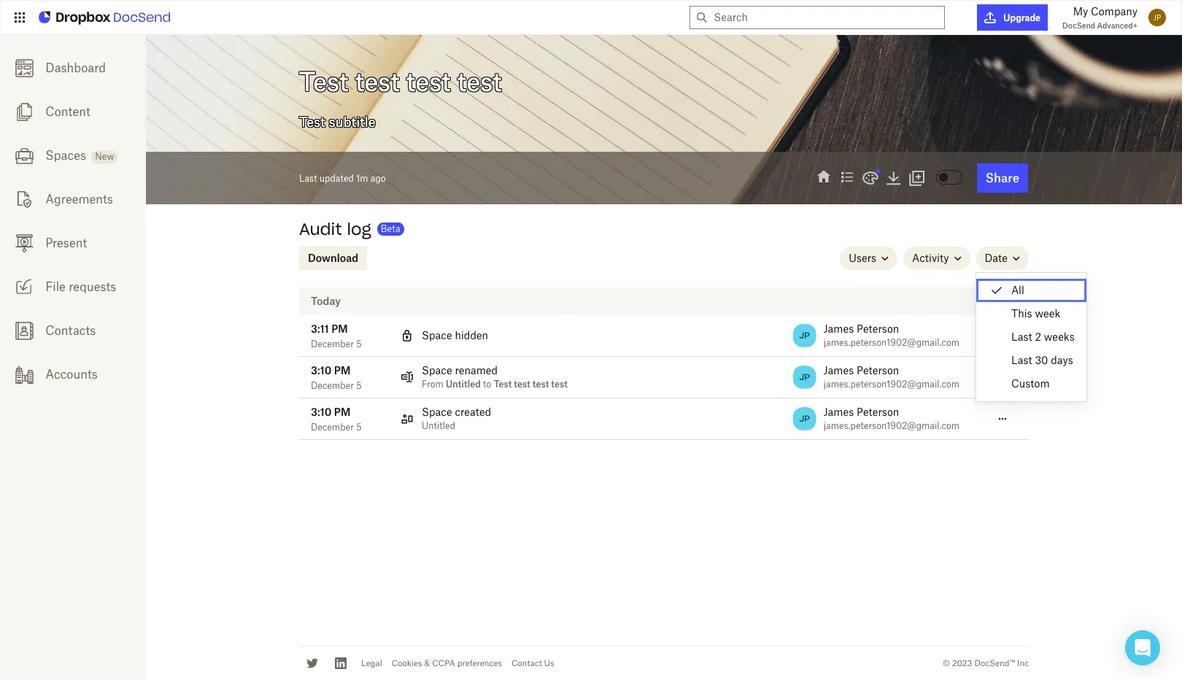Task type: locate. For each thing, give the bounding box(es) containing it.
5
[[356, 339, 362, 350], [356, 380, 362, 391], [356, 422, 362, 433]]

3:10 pm december 5
[[311, 364, 362, 391], [311, 406, 362, 433]]

spaces
[[46, 148, 86, 163]]

2 james from the top
[[824, 364, 854, 377]]

james peterson james.peterson1902@gmail.com
[[824, 323, 960, 348], [824, 364, 960, 390], [824, 406, 960, 431]]

my company docsend advanced+
[[1063, 5, 1138, 30]]

2 vertical spatial james.peterson1902@gmail.com
[[824, 420, 960, 431]]

space
[[422, 329, 452, 342], [422, 364, 452, 377], [422, 406, 452, 418]]

0 vertical spatial space
[[422, 329, 452, 342]]

2 vertical spatial 5
[[356, 422, 362, 433]]

1 vertical spatial james.peterson1902@gmail.com
[[824, 379, 960, 390]]

2 james.peterson1902@gmail.com from the top
[[824, 379, 960, 390]]

0 horizontal spatial test
[[514, 379, 531, 390]]

0 vertical spatial untitled
[[446, 379, 481, 390]]

contact
[[512, 658, 542, 668]]

1 vertical spatial december
[[311, 380, 354, 391]]

space inside space renamed from untitled to test test test test
[[422, 364, 452, 377]]

0 vertical spatial james
[[824, 323, 854, 335]]

2 december from the top
[[311, 380, 354, 391]]

sidebar dashboard image
[[15, 59, 33, 77]]

2 james peterson james.peterson1902@gmail.com from the top
[[824, 364, 960, 390]]

dashboard
[[46, 61, 106, 75]]

untitled down created on the bottom left of page
[[422, 420, 455, 431]]

2 vertical spatial james peterson james.peterson1902@gmail.com
[[824, 406, 960, 431]]

0 vertical spatial last
[[299, 173, 317, 184]]

3:10
[[311, 364, 332, 377], [311, 406, 332, 418]]

1 5 from the top
[[356, 339, 362, 350]]

0 vertical spatial 5
[[356, 339, 362, 350]]

30
[[1035, 354, 1049, 366]]

space renamed from untitled to test test test test
[[422, 364, 568, 390]]

december
[[311, 339, 354, 350], [311, 380, 354, 391], [311, 422, 354, 433]]

0 vertical spatial 3:10
[[311, 364, 332, 377]]

peterson
[[857, 323, 900, 335], [857, 364, 900, 377], [857, 406, 900, 418]]

last for last updated 1m ago
[[299, 173, 317, 184]]

1 space from the top
[[422, 329, 452, 342]]

beta
[[381, 223, 400, 234]]

0 vertical spatial pm
[[331, 323, 348, 335]]

2 vertical spatial space
[[422, 406, 452, 418]]

2 vertical spatial pm
[[334, 406, 351, 418]]

custom
[[1012, 377, 1050, 390]]

2 peterson from the top
[[857, 364, 900, 377]]

james
[[824, 323, 854, 335], [824, 364, 854, 377], [824, 406, 854, 418]]

contacts
[[46, 323, 96, 338]]

test
[[514, 379, 531, 390], [533, 379, 549, 390], [551, 379, 568, 390]]

2 vertical spatial last
[[1012, 354, 1033, 366]]

accounts
[[46, 367, 98, 382]]

last left 2
[[1012, 331, 1033, 343]]

all radio item
[[977, 279, 1087, 302]]

space for space renamed from untitled to test test test test
[[422, 364, 452, 377]]

this week
[[1012, 307, 1061, 320]]

last 2 weeks
[[1012, 331, 1075, 343]]

3:10 for space renamed
[[311, 364, 332, 377]]

james peterson james.peterson1902@gmail.com for created
[[824, 406, 960, 431]]

legal link
[[361, 658, 382, 668]]

1 3:10 pm december 5 from the top
[[311, 364, 362, 391]]

2 vertical spatial james
[[824, 406, 854, 418]]

3 space from the top
[[422, 406, 452, 418]]

last 30 days
[[1012, 354, 1074, 366]]

2 3:10 from the top
[[311, 406, 332, 418]]

space for space hidden
[[422, 329, 452, 342]]

2 3:10 pm december 5 from the top
[[311, 406, 362, 433]]

home image
[[815, 169, 833, 186]]

1 horizontal spatial test
[[533, 379, 549, 390]]

0 vertical spatial james peterson james.peterson1902@gmail.com
[[824, 323, 960, 348]]

1 vertical spatial space
[[422, 364, 452, 377]]

3 december from the top
[[311, 422, 354, 433]]

untitled down renamed
[[446, 379, 481, 390]]

contacts link
[[0, 309, 146, 353]]

download button
[[299, 247, 367, 270]]

1 james peterson james.peterson1902@gmail.com from the top
[[824, 323, 960, 348]]

1 vertical spatial james peterson james.peterson1902@gmail.com
[[824, 364, 960, 390]]

0 vertical spatial james.peterson1902@gmail.com
[[824, 337, 960, 348]]

last left 30
[[1012, 354, 1033, 366]]

2 vertical spatial december
[[311, 422, 354, 433]]

3:11
[[311, 323, 329, 335]]

contact us link
[[512, 658, 555, 668]]

5 for space renamed
[[356, 380, 362, 391]]

upgrade button
[[978, 4, 1048, 31]]

3 james from the top
[[824, 406, 854, 418]]

contact us
[[512, 658, 555, 668]]

1 december from the top
[[311, 339, 354, 350]]

file
[[46, 280, 66, 294]]

1 vertical spatial 3:10 pm december 5
[[311, 406, 362, 433]]

file requests link
[[0, 265, 146, 309]]

sidebar present image
[[15, 234, 33, 252]]

space hidden
[[422, 329, 488, 342]]

space for space created untitled
[[422, 406, 452, 418]]

audit log
[[299, 219, 371, 239]]

untitled inside space renamed from untitled to test test test test
[[446, 379, 481, 390]]

audit
[[299, 219, 342, 239]]

dashboard link
[[0, 46, 146, 90]]

1 vertical spatial peterson
[[857, 364, 900, 377]]

company
[[1091, 5, 1138, 18]]

updated
[[320, 173, 354, 184]]

ccpa
[[432, 658, 455, 668]]

3 james peterson james.peterson1902@gmail.com from the top
[[824, 406, 960, 431]]

upgrade image
[[985, 12, 997, 23]]

james peterson james.peterson1902@gmail.com for renamed
[[824, 364, 960, 390]]

james for space renamed
[[824, 364, 854, 377]]

2 test from the left
[[533, 379, 549, 390]]

2 vertical spatial peterson
[[857, 406, 900, 418]]

1 vertical spatial last
[[1012, 331, 1033, 343]]

3:11 pm december 5
[[311, 323, 362, 350]]

1 vertical spatial pm
[[334, 364, 351, 377]]

3:10 pm december 5 for space renamed
[[311, 364, 362, 391]]

last
[[299, 173, 317, 184], [1012, 331, 1033, 343], [1012, 354, 1033, 366]]

1 vertical spatial james
[[824, 364, 854, 377]]

3 james.peterson1902@gmail.com from the top
[[824, 420, 960, 431]]

content link
[[0, 90, 146, 134]]

space up from
[[422, 364, 452, 377]]

cookies & ccpa preferences
[[392, 658, 502, 668]]

space left "hidden"
[[422, 329, 452, 342]]

2
[[1035, 331, 1042, 343]]

1 vertical spatial untitled
[[422, 420, 455, 431]]

hidden
[[455, 329, 488, 342]]

0 vertical spatial 3:10 pm december 5
[[311, 364, 362, 391]]

last left updated
[[299, 173, 317, 184]]

created
[[455, 406, 491, 418]]

pm
[[331, 323, 348, 335], [334, 364, 351, 377], [334, 406, 351, 418]]

1 vertical spatial 3:10
[[311, 406, 332, 418]]

james.peterson1902@gmail.com
[[824, 337, 960, 348], [824, 379, 960, 390], [824, 420, 960, 431]]

1 3:10 from the top
[[311, 364, 332, 377]]

space created untitled
[[422, 406, 491, 431]]

inc
[[1018, 658, 1029, 668]]

space down from
[[422, 406, 452, 418]]

3 peterson from the top
[[857, 406, 900, 418]]

space inside space created untitled
[[422, 406, 452, 418]]

all
[[1012, 284, 1025, 296]]

2 horizontal spatial test
[[551, 379, 568, 390]]

ago
[[371, 173, 386, 184]]

untitled
[[446, 379, 481, 390], [422, 420, 455, 431]]

weeks
[[1044, 331, 1075, 343]]

0 vertical spatial december
[[311, 339, 354, 350]]

2 5 from the top
[[356, 380, 362, 391]]

us
[[544, 658, 555, 668]]

3 5 from the top
[[356, 422, 362, 433]]

1 vertical spatial 5
[[356, 380, 362, 391]]

2 space from the top
[[422, 364, 452, 377]]

0 vertical spatial peterson
[[857, 323, 900, 335]]



Task type: vqa. For each thing, say whether or not it's contained in the screenshot.
middle December
yes



Task type: describe. For each thing, give the bounding box(es) containing it.
present
[[46, 236, 87, 250]]

sidebar ndas image
[[15, 190, 33, 209]]

pm inside 3:11 pm december 5
[[331, 323, 348, 335]]

accounts link
[[0, 353, 146, 396]]

&
[[424, 658, 430, 668]]

last for last 2 weeks
[[1012, 331, 1033, 343]]

this
[[1012, 307, 1033, 320]]

upgrade
[[1004, 12, 1041, 23]]

2023
[[952, 658, 973, 668]]

share button
[[977, 164, 1028, 193]]

content
[[46, 104, 90, 119]]

file requests
[[46, 280, 116, 294]]

untitled inside space created untitled
[[422, 420, 455, 431]]

date button
[[976, 247, 1029, 270]]

©
[[943, 658, 950, 668]]

3:10 for space created
[[311, 406, 332, 418]]

© 2023 docsend™ inc
[[943, 658, 1029, 668]]

december inside 3:11 pm december 5
[[311, 339, 354, 350]]

pm for space renamed
[[334, 364, 351, 377]]

receive image
[[15, 278, 33, 296]]

renamed
[[455, 364, 498, 377]]

log
[[347, 219, 371, 239]]

my
[[1073, 5, 1088, 18]]

3:10 pm december 5 for space created
[[311, 406, 362, 433]]

peterson for created
[[857, 406, 900, 418]]

james.peterson1902@gmail.com for created
[[824, 420, 960, 431]]

1 peterson from the top
[[857, 323, 900, 335]]

last for last 30 days
[[1012, 354, 1033, 366]]

share
[[986, 171, 1020, 185]]

5 for space created
[[356, 422, 362, 433]]

docsend™
[[975, 658, 1015, 668]]

agreements link
[[0, 177, 146, 221]]

days
[[1051, 354, 1074, 366]]

december for space created
[[311, 422, 354, 433]]

cookies
[[392, 658, 422, 668]]

last updated 1m ago
[[299, 173, 386, 184]]

date
[[985, 252, 1008, 264]]

peterson for renamed
[[857, 364, 900, 377]]

agreements
[[46, 192, 113, 207]]

from
[[422, 379, 444, 390]]

week
[[1035, 307, 1061, 320]]

1m
[[356, 173, 368, 184]]

1 james.peterson1902@gmail.com from the top
[[824, 337, 960, 348]]

sidebar spaces image
[[15, 147, 33, 165]]

james.peterson1902@gmail.com for renamed
[[824, 379, 960, 390]]

docsend
[[1063, 21, 1096, 30]]

new
[[95, 151, 114, 162]]

present link
[[0, 221, 146, 265]]

pm for space created
[[334, 406, 351, 418]]

audit log image
[[838, 169, 856, 186]]

3 test from the left
[[551, 379, 568, 390]]

sidebar contacts image
[[15, 322, 33, 340]]

download
[[308, 252, 359, 264]]

to
[[483, 379, 492, 390]]

1 test from the left
[[514, 379, 531, 390]]

preferences
[[458, 658, 502, 668]]

legal
[[361, 658, 382, 668]]

1 james from the top
[[824, 323, 854, 335]]

5 inside 3:11 pm december 5
[[356, 339, 362, 350]]

cookies & ccpa preferences link
[[392, 658, 502, 668]]

advanced+
[[1097, 21, 1138, 30]]

james for space created
[[824, 406, 854, 418]]

sidebar accounts image
[[15, 366, 33, 384]]

december for space renamed
[[311, 380, 354, 391]]

today
[[311, 295, 341, 307]]

spaces new
[[46, 148, 114, 163]]

requests
[[69, 280, 116, 294]]

sidebar documents image
[[15, 103, 33, 121]]

test
[[494, 379, 512, 390]]



